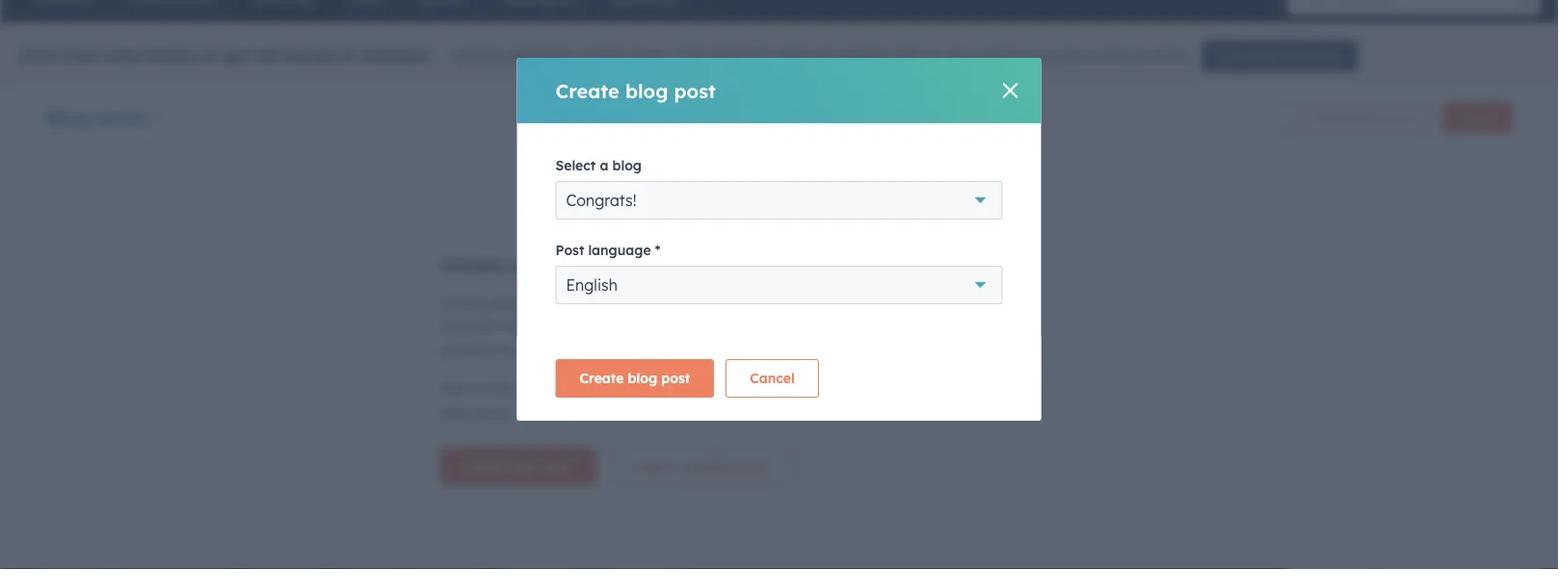 Task type: vqa. For each thing, say whether or not it's contained in the screenshot.
1st the from the left
yes



Task type: describe. For each thing, give the bounding box(es) containing it.
to learn more.
[[441, 380, 836, 421]]

for
[[543, 295, 561, 312]]

out
[[678, 380, 700, 397]]

1 horizontal spatial business.
[[1133, 47, 1191, 64]]

cms
[[738, 47, 767, 64]]

import
[[632, 458, 680, 475]]

know
[[986, 47, 1019, 64]]

check
[[636, 380, 675, 397]]

be
[[794, 47, 810, 64]]

give more information link
[[1203, 40, 1358, 71]]

to right the 'access'
[[342, 45, 357, 65]]

blog
[[46, 105, 90, 129]]

information for give more information to get full access to hubspot
[[106, 45, 199, 65]]

first
[[561, 253, 600, 277]]

create blog post dialog
[[517, 58, 1042, 421]]

new
[[441, 380, 469, 397]]

website
[[588, 318, 636, 335]]

your right the for
[[564, 295, 593, 312]]

learn
[[441, 404, 472, 421]]

congrats! button
[[556, 181, 1003, 220]]

information for give more information
[[1278, 49, 1342, 63]]

create new post button
[[441, 448, 597, 486]]

blog posts
[[46, 105, 147, 129]]

features
[[450, 47, 505, 64]]

post down ctas
[[674, 79, 716, 103]]

ctas
[[674, 47, 706, 64]]

blog inside generate blog post button
[[1364, 110, 1388, 125]]

to right new
[[473, 380, 486, 397]]

features like calling, emails, forms, ctas and cms will be unavailable until you let us know more about your business.
[[450, 47, 1191, 64]]

0 vertical spatial create blog post
[[556, 79, 716, 103]]

emails,
[[582, 47, 627, 64]]

Search HubSpot search field
[[1288, 0, 1524, 15]]

can
[[669, 318, 692, 335]]

language
[[588, 242, 651, 259]]

your left post
[[510, 253, 555, 277]]

blog up congrats! on the top left of the page
[[613, 157, 642, 174]]

create
[[777, 295, 817, 312]]

like
[[509, 47, 530, 64]]

search button
[[1509, 0, 1541, 15]]

1 horizontal spatial and
[[710, 47, 734, 64]]

until
[[891, 47, 918, 64]]

us
[[968, 47, 982, 64]]

promote
[[753, 318, 808, 335]]

more for give more information to get full access to hubspot
[[60, 45, 101, 65]]

to right way on the left
[[760, 295, 773, 312]]

blog inside the import existing blog button
[[740, 458, 770, 475]]

you inside the writing content for your customers is a great way to create inbound traffic to your website and can help you promote yourself or your business.
[[726, 318, 749, 335]]

link opens in a new window image
[[802, 383, 816, 397]]

give for give more information
[[1219, 49, 1243, 63]]

0 vertical spatial you
[[922, 47, 945, 64]]

content
[[490, 295, 539, 312]]

writing
[[441, 295, 487, 312]]

blog posts banner
[[46, 96, 1512, 141]]

access
[[285, 45, 337, 65]]

full
[[255, 45, 280, 65]]

forms,
[[631, 47, 671, 64]]

your down the for
[[556, 318, 584, 335]]

blog inside 'create blog post' button
[[628, 370, 657, 387]]

traffic
[[496, 318, 535, 335]]

new
[[513, 458, 540, 475]]

search image
[[1518, 0, 1532, 6]]

inbound
[[441, 318, 492, 335]]

create blog post button
[[556, 360, 714, 398]]

post language
[[556, 242, 651, 259]]

a inside dialog
[[600, 157, 609, 174]]

world
[[514, 380, 549, 397]]

give more information
[[1219, 49, 1342, 63]]

posts
[[96, 105, 147, 129]]

import existing blog button
[[608, 448, 794, 486]]

cancel
[[750, 370, 795, 387]]

great
[[692, 295, 726, 312]]

post inside create new post button
[[544, 458, 573, 475]]

blog up customers
[[605, 253, 648, 277]]

create button
[[1443, 102, 1512, 133]]



Task type: locate. For each thing, give the bounding box(es) containing it.
2 horizontal spatial more
[[1247, 49, 1275, 63]]

give
[[20, 45, 55, 65], [1219, 49, 1243, 63]]

business. up new to the world of blogging? check out the
[[544, 341, 601, 358]]

and inside the writing content for your customers is a great way to create inbound traffic to your website and can help you promote yourself or your business.
[[640, 318, 665, 335]]

blog
[[626, 79, 668, 103], [1364, 110, 1388, 125], [613, 157, 642, 174], [605, 253, 648, 277], [628, 370, 657, 387], [740, 458, 770, 475]]

the right out
[[703, 380, 724, 397]]

link opens in a new window image
[[802, 378, 816, 401]]

let
[[949, 47, 964, 64]]

more
[[60, 45, 101, 65], [1023, 47, 1056, 64], [1247, 49, 1275, 63]]

a right select
[[600, 157, 609, 174]]

select a blog
[[556, 157, 642, 174]]

way
[[730, 295, 756, 312]]

import existing blog
[[632, 458, 770, 475]]

you left the let
[[922, 47, 945, 64]]

0 horizontal spatial and
[[640, 318, 665, 335]]

user guide
[[727, 380, 799, 397]]

1 vertical spatial create blog post
[[580, 370, 690, 387]]

0 horizontal spatial the
[[490, 380, 510, 397]]

guide
[[761, 380, 799, 397]]

calling,
[[534, 47, 578, 64]]

will
[[771, 47, 791, 64]]

blog posts button
[[46, 103, 165, 131]]

to left get
[[204, 45, 220, 65]]

business. right about
[[1133, 47, 1191, 64]]

your
[[1101, 47, 1130, 64], [510, 253, 555, 277], [564, 295, 593, 312], [556, 318, 584, 335], [512, 341, 540, 358]]

business.
[[1133, 47, 1191, 64], [544, 341, 601, 358]]

the up more.
[[490, 380, 510, 397]]

0 horizontal spatial a
[[600, 157, 609, 174]]

2 the from the left
[[703, 380, 724, 397]]

1 vertical spatial you
[[726, 318, 749, 335]]

blog left out
[[628, 370, 657, 387]]

blog right generate
[[1364, 110, 1388, 125]]

create
[[556, 79, 620, 103], [1460, 110, 1496, 125], [441, 253, 504, 277], [580, 370, 624, 387], [465, 458, 509, 475]]

post right new
[[544, 458, 573, 475]]

1 vertical spatial a
[[680, 295, 688, 312]]

information up posts
[[106, 45, 199, 65]]

or
[[495, 341, 508, 358]]

information
[[106, 45, 199, 65], [1278, 49, 1342, 63]]

customers
[[597, 295, 662, 312]]

help
[[696, 318, 722, 335]]

generate blog post button
[[1277, 102, 1432, 133]]

0 horizontal spatial give
[[20, 45, 55, 65]]

your right about
[[1101, 47, 1130, 64]]

yourself
[[441, 341, 491, 358]]

1 horizontal spatial a
[[680, 295, 688, 312]]

a
[[600, 157, 609, 174], [680, 295, 688, 312]]

more for give more information
[[1247, 49, 1275, 63]]

user guide link
[[727, 378, 819, 401]]

post
[[674, 79, 716, 103], [1391, 110, 1415, 125], [654, 253, 696, 277], [661, 370, 690, 387], [544, 458, 573, 475]]

and
[[710, 47, 734, 64], [640, 318, 665, 335]]

blogging?
[[569, 380, 632, 397]]

0 horizontal spatial more
[[60, 45, 101, 65]]

unavailable
[[814, 47, 887, 64]]

1 horizontal spatial you
[[922, 47, 945, 64]]

a right the is
[[680, 295, 688, 312]]

0 vertical spatial business.
[[1133, 47, 1191, 64]]

post inside generate blog post button
[[1391, 110, 1415, 125]]

generate
[[1310, 110, 1361, 125]]

post right generate
[[1391, 110, 1415, 125]]

you
[[922, 47, 945, 64], [726, 318, 749, 335]]

and left can
[[640, 318, 665, 335]]

create new post
[[465, 458, 573, 475]]

0 horizontal spatial information
[[106, 45, 199, 65]]

information up generate
[[1278, 49, 1342, 63]]

get
[[225, 45, 250, 65]]

cancel button
[[726, 360, 819, 398]]

to right link opens in a new window icon
[[823, 380, 836, 397]]

more.
[[476, 404, 512, 421]]

post up the is
[[654, 253, 696, 277]]

1 horizontal spatial more
[[1023, 47, 1056, 64]]

generate blog post
[[1310, 110, 1415, 125]]

english
[[566, 276, 618, 295]]

create blog post inside button
[[580, 370, 690, 387]]

close image
[[1003, 83, 1018, 98]]

create your first blog post
[[441, 253, 696, 277]]

0 horizontal spatial you
[[726, 318, 749, 335]]

to down the for
[[539, 318, 552, 335]]

post
[[556, 242, 584, 259]]

post down can
[[661, 370, 690, 387]]

1 horizontal spatial give
[[1219, 49, 1243, 63]]

select
[[556, 157, 596, 174]]

create blog post
[[556, 79, 716, 103], [580, 370, 690, 387]]

blog right existing
[[740, 458, 770, 475]]

writing content for your customers is a great way to create inbound traffic to your website and can help you promote yourself or your business.
[[441, 295, 817, 358]]

the
[[490, 380, 510, 397], [703, 380, 724, 397]]

english button
[[556, 266, 1003, 305]]

to
[[204, 45, 220, 65], [342, 45, 357, 65], [760, 295, 773, 312], [539, 318, 552, 335], [473, 380, 486, 397], [823, 380, 836, 397]]

is
[[666, 295, 676, 312]]

post inside 'create blog post' button
[[661, 370, 690, 387]]

1 the from the left
[[490, 380, 510, 397]]

1 horizontal spatial the
[[703, 380, 724, 397]]

0 horizontal spatial business.
[[544, 341, 601, 358]]

a inside the writing content for your customers is a great way to create inbound traffic to your website and can help you promote yourself or your business.
[[680, 295, 688, 312]]

to inside to learn more.
[[823, 380, 836, 397]]

0 vertical spatial and
[[710, 47, 734, 64]]

you down way on the left
[[726, 318, 749, 335]]

hubspot
[[362, 45, 430, 65]]

0 vertical spatial a
[[600, 157, 609, 174]]

1 horizontal spatial information
[[1278, 49, 1342, 63]]

of
[[552, 380, 565, 397]]

about
[[1060, 47, 1098, 64]]

existing
[[684, 458, 737, 475]]

your right or
[[512, 341, 540, 358]]

give more information to get full access to hubspot
[[20, 45, 430, 65]]

give for give more information to get full access to hubspot
[[20, 45, 55, 65]]

user
[[727, 380, 756, 397]]

1 vertical spatial business.
[[544, 341, 601, 358]]

blog down forms,
[[626, 79, 668, 103]]

congrats!
[[566, 191, 637, 210]]

business. inside the writing content for your customers is a great way to create inbound traffic to your website and can help you promote yourself or your business.
[[544, 341, 601, 358]]

and left the cms
[[710, 47, 734, 64]]

new to the world of blogging? check out the
[[441, 380, 727, 397]]

create inside button
[[1460, 110, 1496, 125]]

1 vertical spatial and
[[640, 318, 665, 335]]



